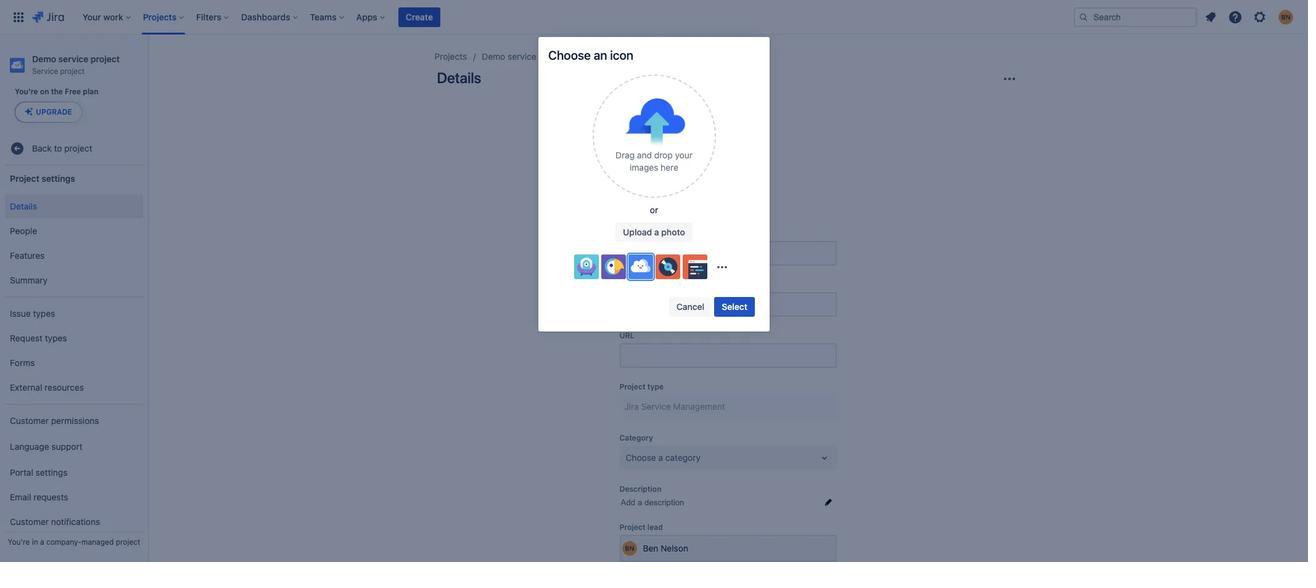 Task type: describe. For each thing, give the bounding box(es) containing it.
forms link
[[5, 351, 143, 376]]

drag and drop your images here
[[616, 150, 693, 173]]

in
[[32, 538, 38, 547]]

ben nelson
[[643, 543, 688, 554]]

portal settings
[[10, 467, 68, 478]]

language
[[10, 441, 49, 452]]

external
[[10, 382, 42, 393]]

request types
[[10, 333, 67, 343]]

project for demo service project service project
[[91, 54, 120, 64]]

ben
[[643, 543, 658, 554]]

back
[[32, 143, 52, 153]]

group containing issue types
[[5, 297, 143, 404]]

create
[[406, 11, 433, 22]]

1 vertical spatial settings
[[42, 173, 75, 184]]

Name field
[[621, 242, 836, 265]]

group containing details
[[5, 191, 143, 297]]

details link
[[5, 194, 143, 219]]

project settings link
[[582, 49, 644, 64]]

service for demo service project
[[508, 51, 536, 62]]

email requests link
[[5, 486, 143, 510]]

to
[[54, 143, 62, 153]]

portal settings link
[[5, 461, 143, 486]]

project up 'ben nelson' image
[[620, 523, 646, 532]]

issue types
[[10, 308, 55, 319]]

issue
[[10, 308, 31, 319]]

demo service project link
[[482, 49, 567, 64]]

Project type field
[[621, 396, 836, 418]]

language support
[[10, 441, 83, 452]]

you're for you're on the free plan
[[15, 87, 38, 96]]

images
[[630, 162, 658, 173]]

key
[[620, 280, 633, 289]]

requests
[[33, 492, 68, 503]]

choose an icon dialog
[[538, 37, 770, 332]]

Search field
[[1074, 7, 1197, 27]]

demo for demo service project
[[482, 51, 505, 62]]

notifications
[[51, 517, 100, 527]]

1 vertical spatial project settings
[[10, 173, 75, 184]]

project left type
[[620, 382, 646, 392]]

request types link
[[5, 326, 143, 351]]

permissions
[[51, 416, 99, 426]]

project up free
[[60, 67, 85, 76]]

show more image
[[712, 257, 732, 277]]

an
[[594, 48, 607, 62]]

forms
[[10, 358, 35, 368]]

settings for language support
[[36, 467, 68, 478]]

request
[[10, 333, 43, 343]]

select button
[[714, 297, 755, 317]]

choose for choose a category
[[626, 453, 656, 463]]

project type
[[620, 382, 664, 392]]

URL field
[[621, 345, 836, 367]]

and
[[637, 150, 652, 160]]

name
[[620, 229, 641, 238]]

your
[[675, 150, 693, 160]]

back to project link
[[5, 136, 143, 161]]

url
[[620, 331, 635, 340]]

nelson
[[661, 543, 688, 554]]

summary link
[[5, 268, 143, 293]]

customer permissions
[[10, 416, 99, 426]]

language support link
[[5, 434, 143, 461]]

you're on the free plan
[[15, 87, 98, 96]]

on
[[40, 87, 49, 96]]

cancel
[[677, 301, 705, 312]]

summary
[[10, 275, 48, 285]]

projects link
[[435, 49, 467, 64]]

2 vertical spatial a
[[40, 538, 44, 547]]

upgrade button
[[15, 102, 81, 122]]

plan
[[83, 87, 98, 96]]

customer for customer permissions
[[10, 416, 49, 426]]

cancel button
[[669, 297, 712, 317]]



Task type: locate. For each thing, give the bounding box(es) containing it.
description
[[620, 485, 662, 494]]

open image
[[817, 451, 832, 466]]

company-
[[46, 538, 81, 547]]

group containing customer permissions
[[5, 404, 143, 563]]

lead
[[648, 523, 663, 532]]

demo service project
[[482, 51, 567, 62]]

1 vertical spatial you're
[[8, 538, 30, 547]]

2 customer from the top
[[10, 517, 49, 527]]

create banner
[[0, 0, 1308, 35]]

project avatar image
[[689, 104, 768, 183]]

project inside "link"
[[582, 51, 610, 62]]

a left photo
[[654, 227, 659, 237]]

ben nelson image
[[622, 541, 637, 556]]

search image
[[1079, 12, 1089, 22]]

upload image image
[[623, 98, 685, 146]]

choose an icon
[[548, 48, 634, 62]]

jira image
[[32, 10, 64, 24], [32, 10, 64, 24]]

project down primary element
[[539, 51, 567, 62]]

0 horizontal spatial details
[[10, 201, 37, 211]]

1 customer from the top
[[10, 416, 49, 426]]

Add a description text field
[[620, 497, 819, 509]]

demo
[[482, 51, 505, 62], [32, 54, 56, 64]]

projects
[[435, 51, 467, 62]]

choose inside dialog
[[548, 48, 591, 62]]

upload a photo button
[[616, 222, 693, 242]]

project down back
[[10, 173, 39, 184]]

a right in
[[40, 538, 44, 547]]

1 group from the top
[[5, 191, 143, 297]]

customer
[[10, 416, 49, 426], [10, 517, 49, 527]]

settings for demo service project
[[612, 51, 644, 62]]

drop
[[654, 150, 673, 160]]

customer up in
[[10, 517, 49, 527]]

email requests
[[10, 492, 68, 503]]

photo
[[661, 227, 685, 237]]

the
[[51, 87, 63, 96]]

project up plan
[[91, 54, 120, 64]]

service inside the demo service project service project
[[58, 54, 88, 64]]

customer up language
[[10, 416, 49, 426]]

details down projects link
[[437, 69, 481, 86]]

demo service project service project
[[32, 54, 120, 76]]

1 vertical spatial details
[[10, 201, 37, 211]]

choose down category
[[626, 453, 656, 463]]

choose left an
[[548, 48, 591, 62]]

project settings down back
[[10, 173, 75, 184]]

0 vertical spatial customer
[[10, 416, 49, 426]]

0 horizontal spatial project settings
[[10, 173, 75, 184]]

details
[[437, 69, 481, 86], [10, 201, 37, 211]]

people link
[[5, 219, 143, 244]]

0 vertical spatial a
[[654, 227, 659, 237]]

service down primary element
[[508, 51, 536, 62]]

portal
[[10, 467, 33, 478]]

settings right an
[[612, 51, 644, 62]]

a
[[654, 227, 659, 237], [658, 453, 663, 463], [40, 538, 44, 547]]

project
[[582, 51, 610, 62], [10, 173, 39, 184], [620, 382, 646, 392], [620, 523, 646, 532]]

1 vertical spatial customer
[[10, 517, 49, 527]]

1 horizontal spatial service
[[508, 51, 536, 62]]

2 vertical spatial settings
[[36, 467, 68, 478]]

external resources link
[[5, 376, 143, 400]]

customer inside customer permissions link
[[10, 416, 49, 426]]

free
[[65, 87, 81, 96]]

back to project
[[32, 143, 92, 153]]

project settings down create banner
[[582, 51, 644, 62]]

0 vertical spatial details
[[437, 69, 481, 86]]

0 horizontal spatial service
[[58, 54, 88, 64]]

people
[[10, 226, 37, 236]]

types for issue types
[[33, 308, 55, 319]]

issue types link
[[5, 302, 143, 326]]

demo up 'service'
[[32, 54, 56, 64]]

choose
[[548, 48, 591, 62], [626, 453, 656, 463]]

a for choose
[[658, 453, 663, 463]]

group
[[5, 191, 143, 297], [5, 297, 143, 404], [5, 404, 143, 563]]

types
[[33, 308, 55, 319], [45, 333, 67, 343]]

type
[[648, 382, 664, 392]]

features link
[[5, 244, 143, 268]]

0 vertical spatial you're
[[15, 87, 38, 96]]

primary element
[[7, 0, 1074, 34]]

select a default avatar option group
[[574, 254, 710, 279]]

create button
[[398, 7, 440, 27]]

service up free
[[58, 54, 88, 64]]

types right issue
[[33, 308, 55, 319]]

category
[[620, 434, 653, 443]]

1 vertical spatial types
[[45, 333, 67, 343]]

support
[[51, 441, 83, 452]]

project
[[539, 51, 567, 62], [91, 54, 120, 64], [60, 67, 85, 76], [64, 143, 92, 153], [116, 538, 140, 547]]

details up people
[[10, 201, 37, 211]]

project right to
[[64, 143, 92, 153]]

demo for demo service project service project
[[32, 54, 56, 64]]

external resources
[[10, 382, 84, 393]]

0 vertical spatial types
[[33, 308, 55, 319]]

1 horizontal spatial details
[[437, 69, 481, 86]]

1 vertical spatial a
[[658, 453, 663, 463]]

drag and drop your images here element
[[602, 149, 707, 174]]

0 horizontal spatial demo
[[32, 54, 56, 64]]

upgrade
[[36, 107, 72, 117]]

drag
[[616, 150, 635, 160]]

customer inside customer notifications link
[[10, 517, 49, 527]]

upload a photo
[[623, 227, 685, 237]]

select
[[722, 301, 748, 312]]

project for demo service project
[[539, 51, 567, 62]]

project left the icon
[[582, 51, 610, 62]]

settings up requests
[[36, 467, 68, 478]]

2 group from the top
[[5, 297, 143, 404]]

settings
[[612, 51, 644, 62], [42, 173, 75, 184], [36, 467, 68, 478]]

a for upload
[[654, 227, 659, 237]]

types right request
[[45, 333, 67, 343]]

icon
[[610, 48, 634, 62]]

email
[[10, 492, 31, 503]]

you're in a company-managed project
[[8, 538, 140, 547]]

you're left on
[[15, 87, 38, 96]]

customer for customer notifications
[[10, 517, 49, 527]]

0 vertical spatial settings
[[612, 51, 644, 62]]

demo right projects at the left top of the page
[[482, 51, 505, 62]]

project settings
[[582, 51, 644, 62], [10, 173, 75, 184]]

3 group from the top
[[5, 404, 143, 563]]

customer permissions link
[[5, 409, 143, 434]]

resources
[[44, 382, 84, 393]]

you're left in
[[8, 538, 30, 547]]

upload
[[623, 227, 652, 237]]

1 horizontal spatial choose
[[626, 453, 656, 463]]

0 vertical spatial choose
[[548, 48, 591, 62]]

project lead
[[620, 523, 663, 532]]

you're for you're in a company-managed project
[[8, 538, 30, 547]]

category
[[665, 453, 701, 463]]

managed
[[81, 538, 114, 547]]

0 horizontal spatial choose
[[548, 48, 591, 62]]

here
[[661, 162, 678, 173]]

types for request types
[[45, 333, 67, 343]]

project for back to project
[[64, 143, 92, 153]]

a inside button
[[654, 227, 659, 237]]

customer notifications link
[[5, 510, 143, 535]]

service
[[508, 51, 536, 62], [58, 54, 88, 64]]

choose a category
[[626, 453, 701, 463]]

project right managed
[[116, 538, 140, 547]]

demo inside the demo service project service project
[[32, 54, 56, 64]]

choose for choose an icon
[[548, 48, 591, 62]]

customer notifications
[[10, 517, 100, 527]]

service for demo service project service project
[[58, 54, 88, 64]]

edit image
[[823, 498, 833, 508]]

you're
[[15, 87, 38, 96], [8, 538, 30, 547]]

1 horizontal spatial demo
[[482, 51, 505, 62]]

settings down to
[[42, 173, 75, 184]]

a left category
[[658, 453, 663, 463]]

1 vertical spatial choose
[[626, 453, 656, 463]]

1 horizontal spatial project settings
[[582, 51, 644, 62]]

features
[[10, 250, 45, 261]]

service
[[32, 67, 58, 76]]

Key field
[[621, 294, 836, 316]]

or
[[650, 205, 658, 215]]

0 vertical spatial project settings
[[582, 51, 644, 62]]

settings inside "link"
[[612, 51, 644, 62]]



Task type: vqa. For each thing, say whether or not it's contained in the screenshot.
the language
yes



